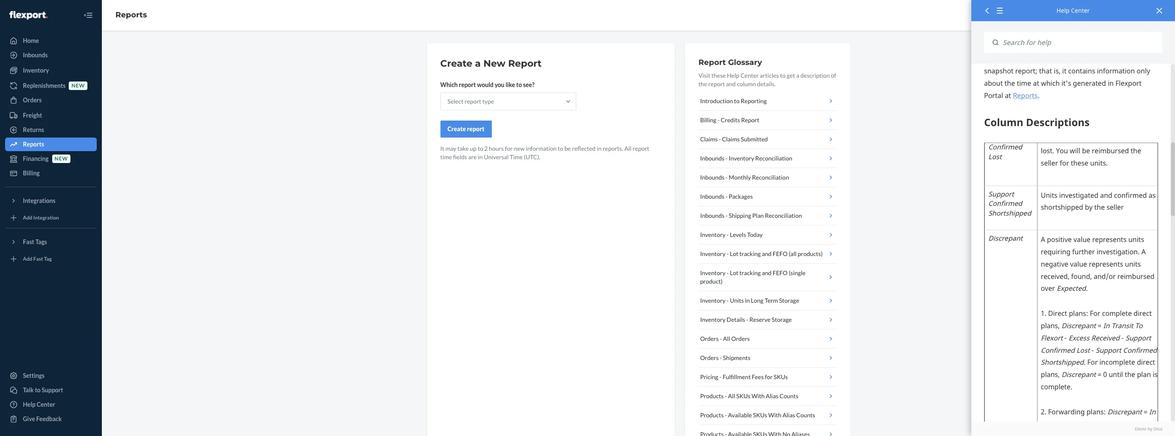 Task type: vqa. For each thing, say whether or not it's contained in the screenshot.
field
no



Task type: locate. For each thing, give the bounding box(es) containing it.
all up orders - shipments
[[723, 335, 731, 342]]

products)
[[798, 250, 823, 257]]

- for orders - shipments
[[720, 354, 722, 361]]

1 claims from the left
[[701, 135, 718, 143]]

inbounds
[[23, 51, 48, 59], [701, 155, 725, 162], [701, 174, 725, 181], [701, 193, 725, 200], [701, 212, 725, 219]]

create for create report
[[448, 125, 466, 132]]

inventory inside inventory details - reserve storage 'button'
[[701, 316, 726, 323]]

1 horizontal spatial with
[[769, 411, 782, 419]]

0 vertical spatial help
[[1057, 6, 1070, 14]]

give
[[23, 415, 35, 422]]

- left credits
[[718, 116, 720, 124]]

(single
[[789, 269, 806, 276]]

- left available
[[725, 411, 727, 419]]

1 vertical spatial skus
[[737, 392, 751, 400]]

1 horizontal spatial help center
[[1057, 6, 1090, 14]]

and for inventory - lot tracking and fefo (all products)
[[762, 250, 772, 257]]

inventory left levels
[[701, 231, 726, 238]]

fefo left (single
[[773, 269, 788, 276]]

1 horizontal spatial billing
[[701, 116, 717, 124]]

1 vertical spatial help
[[727, 72, 740, 79]]

fast left tag
[[33, 256, 43, 262]]

- for inbounds - shipping plan reconciliation
[[726, 212, 728, 219]]

inventory inside inventory - lot tracking and fefo (all products) button
[[701, 250, 726, 257]]

0 horizontal spatial alias
[[766, 392, 779, 400]]

in
[[597, 145, 602, 152], [478, 153, 483, 160], [745, 297, 750, 304]]

add left integration
[[23, 215, 32, 221]]

1 fefo from the top
[[773, 250, 788, 257]]

1 vertical spatial in
[[478, 153, 483, 160]]

0 vertical spatial alias
[[766, 392, 779, 400]]

0 horizontal spatial reports
[[23, 141, 44, 148]]

inventory inside inventory link
[[23, 67, 49, 74]]

report
[[709, 80, 725, 87], [459, 81, 476, 88], [465, 98, 481, 105], [467, 125, 485, 132], [633, 145, 650, 152]]

1 vertical spatial reports
[[23, 141, 44, 148]]

help down report glossary
[[727, 72, 740, 79]]

1 vertical spatial tracking
[[740, 269, 761, 276]]

2 vertical spatial new
[[55, 156, 68, 162]]

inbounds left packages
[[701, 193, 725, 200]]

inventory up replenishments
[[23, 67, 49, 74]]

new for replenishments
[[72, 83, 85, 89]]

1 horizontal spatial new
[[72, 83, 85, 89]]

skus down products - all skus with alias counts button on the bottom right of page
[[753, 411, 768, 419]]

0 vertical spatial all
[[625, 145, 632, 152]]

0 vertical spatial lot
[[730, 250, 739, 257]]

for up time
[[505, 145, 513, 152]]

inventory
[[23, 67, 49, 74], [729, 155, 755, 162], [701, 231, 726, 238], [701, 250, 726, 257], [701, 269, 726, 276], [701, 297, 726, 304], [701, 316, 726, 323]]

claims down credits
[[722, 135, 740, 143]]

to left get
[[781, 72, 786, 79]]

storage right term
[[780, 297, 800, 304]]

reports link
[[115, 10, 147, 20], [5, 138, 97, 151]]

add down fast tags
[[23, 256, 32, 262]]

inventory inside inventory - levels today button
[[701, 231, 726, 238]]

for right the fees
[[765, 373, 773, 380]]

counts inside products - all skus with alias counts button
[[780, 392, 799, 400]]

counts for products - all skus with alias counts
[[780, 392, 799, 400]]

1 vertical spatial center
[[741, 72, 759, 79]]

- right pricing
[[720, 373, 722, 380]]

2 vertical spatial in
[[745, 297, 750, 304]]

alias inside 'button'
[[783, 411, 796, 419]]

2 claims from the left
[[722, 135, 740, 143]]

1 horizontal spatial reports
[[115, 10, 147, 20]]

description
[[801, 72, 830, 79]]

with down products - all skus with alias counts button on the bottom right of page
[[769, 411, 782, 419]]

2 horizontal spatial skus
[[774, 373, 788, 380]]

1 horizontal spatial center
[[741, 72, 759, 79]]

skus down orders - shipments button
[[774, 373, 788, 380]]

0 horizontal spatial reports link
[[5, 138, 97, 151]]

inbounds inside button
[[701, 155, 725, 162]]

with inside 'button'
[[769, 411, 782, 419]]

0 horizontal spatial center
[[37, 401, 55, 408]]

1 horizontal spatial in
[[597, 145, 602, 152]]

center
[[1072, 6, 1090, 14], [741, 72, 759, 79], [37, 401, 55, 408]]

storage inside button
[[780, 297, 800, 304]]

tracking
[[740, 250, 761, 257], [740, 269, 761, 276]]

1 vertical spatial fast
[[33, 256, 43, 262]]

billing inside button
[[701, 116, 717, 124]]

details
[[727, 316, 746, 323]]

of
[[831, 72, 837, 79]]

1 vertical spatial with
[[769, 411, 782, 419]]

orders inside button
[[701, 354, 719, 361]]

and down inventory - levels today button at the right bottom
[[762, 250, 772, 257]]

- for inventory - units in long term storage
[[727, 297, 729, 304]]

- up inventory - units in long term storage
[[727, 269, 729, 276]]

inbounds down the home
[[23, 51, 48, 59]]

0 vertical spatial add
[[23, 215, 32, 221]]

and
[[726, 80, 736, 87], [762, 250, 772, 257], [762, 269, 772, 276]]

0 horizontal spatial skus
[[737, 392, 751, 400]]

glossary
[[728, 58, 762, 67]]

0 horizontal spatial claims
[[701, 135, 718, 143]]

inbounds - shipping plan reconciliation
[[701, 212, 802, 219]]

reconciliation down inbounds - packages button
[[765, 212, 802, 219]]

1 vertical spatial storage
[[772, 316, 792, 323]]

all
[[625, 145, 632, 152], [723, 335, 731, 342], [728, 392, 736, 400]]

2 horizontal spatial report
[[742, 116, 760, 124]]

new up time
[[514, 145, 525, 152]]

1 vertical spatial fefo
[[773, 269, 788, 276]]

products down pricing
[[701, 392, 724, 400]]

to left reporting
[[734, 97, 740, 104]]

all right reports.
[[625, 145, 632, 152]]

inbounds - monthly reconciliation button
[[699, 168, 837, 187]]

0 vertical spatial center
[[1072, 6, 1090, 14]]

report right reports.
[[633, 145, 650, 152]]

report inside button
[[467, 125, 485, 132]]

replenishments
[[23, 82, 66, 89]]

fast left the tags
[[23, 238, 34, 245]]

orders up orders - shipments
[[701, 335, 719, 342]]

- for inbounds - monthly reconciliation
[[726, 174, 728, 181]]

shipping
[[729, 212, 752, 219]]

credits
[[721, 116, 740, 124]]

0 vertical spatial reports link
[[115, 10, 147, 20]]

0 vertical spatial with
[[752, 392, 765, 400]]

report up these
[[699, 58, 726, 67]]

2 vertical spatial center
[[37, 401, 55, 408]]

a right get
[[797, 72, 800, 79]]

1 products from the top
[[701, 392, 724, 400]]

inventory up the monthly
[[729, 155, 755, 162]]

storage
[[780, 297, 800, 304], [772, 316, 792, 323]]

all inside it may take up to 2 hours for new information to be reflected in reports. all report time fields are in universal time (utc).
[[625, 145, 632, 152]]

home
[[23, 37, 39, 44]]

reserve
[[750, 316, 771, 323]]

center down talk to support
[[37, 401, 55, 408]]

2 fefo from the top
[[773, 269, 788, 276]]

skus down pricing - fulfillment fees for skus
[[737, 392, 751, 400]]

create inside button
[[448, 125, 466, 132]]

0 horizontal spatial billing
[[23, 169, 40, 177]]

inbounds up inbounds - packages
[[701, 174, 725, 181]]

center up search search box
[[1072, 6, 1090, 14]]

inventory inside inventory - units in long term storage button
[[701, 297, 726, 304]]

- down fulfillment
[[725, 392, 727, 400]]

1 vertical spatial reports link
[[5, 138, 97, 151]]

center up 'column'
[[741, 72, 759, 79]]

with inside button
[[752, 392, 765, 400]]

may
[[446, 145, 457, 152]]

0 horizontal spatial new
[[55, 156, 68, 162]]

skus inside products - all skus with alias counts button
[[737, 392, 751, 400]]

inventory down inventory - levels today
[[701, 250, 726, 257]]

lot up units
[[730, 269, 739, 276]]

1 vertical spatial reconciliation
[[752, 174, 790, 181]]

- down billing - credits report
[[719, 135, 721, 143]]

0 vertical spatial skus
[[774, 373, 788, 380]]

- for inbounds - packages
[[726, 193, 728, 200]]

skus inside 'products - available skus with alias counts' 'button'
[[753, 411, 768, 419]]

to right like
[[517, 81, 522, 88]]

lot down inventory - levels today
[[730, 250, 739, 257]]

1 vertical spatial alias
[[783, 411, 796, 419]]

0 vertical spatial in
[[597, 145, 602, 152]]

and left 'column'
[[726, 80, 736, 87]]

elevio
[[1136, 426, 1147, 432]]

1 vertical spatial add
[[23, 256, 32, 262]]

talk to support button
[[5, 383, 97, 397]]

billing down introduction
[[701, 116, 717, 124]]

2 tracking from the top
[[740, 269, 761, 276]]

products for products - all skus with alias counts
[[701, 392, 724, 400]]

1 horizontal spatial skus
[[753, 411, 768, 419]]

2 vertical spatial and
[[762, 269, 772, 276]]

inventory down product)
[[701, 297, 726, 304]]

- inside the inventory - lot tracking and fefo (single product)
[[727, 269, 729, 276]]

create up may
[[448, 125, 466, 132]]

0 vertical spatial fefo
[[773, 250, 788, 257]]

0 vertical spatial reconciliation
[[756, 155, 793, 162]]

center inside visit these help center articles to get a description of the report and column details.
[[741, 72, 759, 79]]

are
[[468, 153, 477, 160]]

inbounds down 'claims - claims submitted'
[[701, 155, 725, 162]]

lot inside the inventory - lot tracking and fefo (single product)
[[730, 269, 739, 276]]

alias for products - all skus with alias counts
[[766, 392, 779, 400]]

0 vertical spatial for
[[505, 145, 513, 152]]

1 vertical spatial a
[[797, 72, 800, 79]]

inbounds link
[[5, 48, 97, 62]]

- left levels
[[727, 231, 729, 238]]

- left units
[[727, 297, 729, 304]]

close navigation image
[[83, 10, 93, 20]]

reconciliation inside button
[[756, 155, 793, 162]]

report down these
[[709, 80, 725, 87]]

products left available
[[701, 411, 724, 419]]

reconciliation down inbounds - inventory reconciliation button at right top
[[752, 174, 790, 181]]

inventory - lot tracking and fefo (single product) button
[[699, 264, 837, 291]]

products inside 'button'
[[701, 411, 724, 419]]

claims - claims submitted
[[701, 135, 768, 143]]

it
[[441, 145, 445, 152]]

- right details
[[747, 316, 749, 323]]

new up orders link
[[72, 83, 85, 89]]

it may take up to 2 hours for new information to be reflected in reports. all report time fields are in universal time (utc).
[[441, 145, 650, 160]]

inventory up orders - all orders
[[701, 316, 726, 323]]

create up which
[[441, 58, 473, 69]]

fast
[[23, 238, 34, 245], [33, 256, 43, 262]]

report for select report type
[[465, 98, 481, 105]]

2 vertical spatial all
[[728, 392, 736, 400]]

0 vertical spatial counts
[[780, 392, 799, 400]]

reflected
[[572, 145, 596, 152]]

inventory inside the inventory - lot tracking and fefo (single product)
[[701, 269, 726, 276]]

inbounds for inbounds - packages
[[701, 193, 725, 200]]

articles
[[760, 72, 779, 79]]

tracking down inventory - lot tracking and fefo (all products)
[[740, 269, 761, 276]]

0 horizontal spatial for
[[505, 145, 513, 152]]

1 horizontal spatial claims
[[722, 135, 740, 143]]

- left the monthly
[[726, 174, 728, 181]]

1 vertical spatial all
[[723, 335, 731, 342]]

0 horizontal spatial with
[[752, 392, 765, 400]]

2 vertical spatial skus
[[753, 411, 768, 419]]

report up up
[[467, 125, 485, 132]]

inbounds down inbounds - packages
[[701, 212, 725, 219]]

alias down pricing - fulfillment fees for skus button
[[766, 392, 779, 400]]

claims - claims submitted button
[[699, 130, 837, 149]]

1 vertical spatial billing
[[23, 169, 40, 177]]

in right are
[[478, 153, 483, 160]]

inventory - lot tracking and fefo (single product)
[[701, 269, 806, 285]]

2 products from the top
[[701, 411, 724, 419]]

in left long
[[745, 297, 750, 304]]

help center up give feedback
[[23, 401, 55, 408]]

inbounds - packages button
[[699, 187, 837, 206]]

and down inventory - lot tracking and fefo (all products) button
[[762, 269, 772, 276]]

report for billing - credits report
[[742, 116, 760, 124]]

with down the fees
[[752, 392, 765, 400]]

-
[[718, 116, 720, 124], [719, 135, 721, 143], [726, 155, 728, 162], [726, 174, 728, 181], [726, 193, 728, 200], [726, 212, 728, 219], [727, 231, 729, 238], [727, 250, 729, 257], [727, 269, 729, 276], [727, 297, 729, 304], [747, 316, 749, 323], [720, 335, 722, 342], [720, 354, 722, 361], [720, 373, 722, 380], [725, 392, 727, 400], [725, 411, 727, 419]]

1 vertical spatial create
[[448, 125, 466, 132]]

2 add from the top
[[23, 256, 32, 262]]

0 vertical spatial billing
[[701, 116, 717, 124]]

0 vertical spatial products
[[701, 392, 724, 400]]

- down 'claims - claims submitted'
[[726, 155, 728, 162]]

create report button
[[441, 121, 492, 138]]

storage right reserve
[[772, 316, 792, 323]]

give feedback
[[23, 415, 62, 422]]

0 horizontal spatial help center
[[23, 401, 55, 408]]

- left shipments
[[720, 354, 722, 361]]

alias
[[766, 392, 779, 400], [783, 411, 796, 419]]

and inside the inventory - lot tracking and fefo (single product)
[[762, 269, 772, 276]]

orders for orders
[[23, 96, 42, 104]]

fefo
[[773, 250, 788, 257], [773, 269, 788, 276]]

1 horizontal spatial help
[[727, 72, 740, 79]]

1 vertical spatial counts
[[797, 411, 816, 419]]

details.
[[758, 80, 776, 87]]

0 vertical spatial create
[[441, 58, 473, 69]]

reconciliation down the claims - claims submitted button
[[756, 155, 793, 162]]

reconciliation
[[756, 155, 793, 162], [752, 174, 790, 181], [765, 212, 802, 219]]

fees
[[752, 373, 764, 380]]

the
[[699, 80, 707, 87]]

0 horizontal spatial report
[[508, 58, 542, 69]]

tracking inside the inventory - lot tracking and fefo (single product)
[[740, 269, 761, 276]]

report down reporting
[[742, 116, 760, 124]]

help center up search search box
[[1057, 6, 1090, 14]]

tracking down today
[[740, 250, 761, 257]]

1 horizontal spatial a
[[797, 72, 800, 79]]

products
[[701, 392, 724, 400], [701, 411, 724, 419]]

1 vertical spatial for
[[765, 373, 773, 380]]

0 vertical spatial reports
[[115, 10, 147, 20]]

claims down billing - credits report
[[701, 135, 718, 143]]

fefo inside the inventory - lot tracking and fefo (single product)
[[773, 269, 788, 276]]

skus inside pricing - fulfillment fees for skus button
[[774, 373, 788, 380]]

counts for products - available skus with alias counts
[[797, 411, 816, 419]]

with for available
[[769, 411, 782, 419]]

2 horizontal spatial new
[[514, 145, 525, 152]]

2 lot from the top
[[730, 269, 739, 276]]

help up search search box
[[1057, 6, 1070, 14]]

1 vertical spatial lot
[[730, 269, 739, 276]]

all for products
[[728, 392, 736, 400]]

billing - credits report
[[701, 116, 760, 124]]

inventory for inventory - lot tracking and fefo (all products)
[[701, 250, 726, 257]]

create report
[[448, 125, 485, 132]]

report inside button
[[742, 116, 760, 124]]

0 vertical spatial storage
[[780, 297, 800, 304]]

all inside the orders - all orders button
[[723, 335, 731, 342]]

lot for inventory - lot tracking and fefo (all products)
[[730, 250, 739, 257]]

- up orders - shipments
[[720, 335, 722, 342]]

all inside products - all skus with alias counts button
[[728, 392, 736, 400]]

available
[[728, 411, 752, 419]]

2 vertical spatial help
[[23, 401, 36, 408]]

0 horizontal spatial in
[[478, 153, 483, 160]]

get
[[787, 72, 796, 79]]

0 vertical spatial and
[[726, 80, 736, 87]]

- for orders - all orders
[[720, 335, 722, 342]]

counts inside 'products - available skus with alias counts' 'button'
[[797, 411, 816, 419]]

report left 'type' on the top of page
[[465, 98, 481, 105]]

- down inventory - levels today
[[727, 250, 729, 257]]

1 tracking from the top
[[740, 250, 761, 257]]

claims
[[701, 135, 718, 143], [722, 135, 740, 143]]

report
[[508, 58, 542, 69], [699, 58, 726, 67], [742, 116, 760, 124]]

1 vertical spatial new
[[514, 145, 525, 152]]

inventory details - reserve storage
[[701, 316, 792, 323]]

inventory up product)
[[701, 269, 726, 276]]

alias inside button
[[766, 392, 779, 400]]

new inside it may take up to 2 hours for new information to be reflected in reports. all report time fields are in universal time (utc).
[[514, 145, 525, 152]]

column
[[737, 80, 756, 87]]

fast tags
[[23, 238, 47, 245]]

help up "give"
[[23, 401, 36, 408]]

- left shipping
[[726, 212, 728, 219]]

levels
[[730, 231, 746, 238]]

1 add from the top
[[23, 215, 32, 221]]

1 vertical spatial and
[[762, 250, 772, 257]]

1 horizontal spatial for
[[765, 373, 773, 380]]

- for products - available skus with alias counts
[[725, 411, 727, 419]]

1 lot from the top
[[730, 250, 739, 257]]

inventory for inventory - units in long term storage
[[701, 297, 726, 304]]

Search search field
[[999, 32, 1163, 53]]

products inside button
[[701, 392, 724, 400]]

new up billing link
[[55, 156, 68, 162]]

2 horizontal spatial in
[[745, 297, 750, 304]]

0 vertical spatial help center
[[1057, 6, 1090, 14]]

report for create report
[[467, 125, 485, 132]]

inbounds for inbounds - shipping plan reconciliation
[[701, 212, 725, 219]]

a left new
[[475, 58, 481, 69]]

to left 2
[[478, 145, 483, 152]]

storage inside 'button'
[[772, 316, 792, 323]]

create
[[441, 58, 473, 69], [448, 125, 466, 132]]

orders up pricing
[[701, 354, 719, 361]]

0 horizontal spatial a
[[475, 58, 481, 69]]

add for add integration
[[23, 215, 32, 221]]

skus for available
[[753, 411, 768, 419]]

type
[[483, 98, 494, 105]]

all down fulfillment
[[728, 392, 736, 400]]

0 vertical spatial new
[[72, 83, 85, 89]]

orders up freight at the top left of page
[[23, 96, 42, 104]]

and for inventory - lot tracking and fefo (single product)
[[762, 269, 772, 276]]

alias down products - all skus with alias counts button on the bottom right of page
[[783, 411, 796, 419]]

orders - all orders button
[[699, 329, 837, 349]]

report up select report type
[[459, 81, 476, 88]]

new for financing
[[55, 156, 68, 162]]

billing
[[701, 116, 717, 124], [23, 169, 40, 177]]

products - available skus with alias counts
[[701, 411, 816, 419]]

1 vertical spatial products
[[701, 411, 724, 419]]

in left reports.
[[597, 145, 602, 152]]

0 vertical spatial fast
[[23, 238, 34, 245]]

1 horizontal spatial alias
[[783, 411, 796, 419]]

fefo left (all at bottom right
[[773, 250, 788, 257]]

tracking for (all
[[740, 250, 761, 257]]

billing down financing
[[23, 169, 40, 177]]

fulfillment
[[723, 373, 751, 380]]

report up see? at the left of the page
[[508, 58, 542, 69]]

help center
[[1057, 6, 1090, 14], [23, 401, 55, 408]]

- left packages
[[726, 193, 728, 200]]

0 vertical spatial tracking
[[740, 250, 761, 257]]

inventory details - reserve storage button
[[699, 310, 837, 329]]



Task type: describe. For each thing, give the bounding box(es) containing it.
1 horizontal spatial report
[[699, 58, 726, 67]]

flexport logo image
[[9, 11, 47, 19]]

pricing - fulfillment fees for skus
[[701, 373, 788, 380]]

- for products - all skus with alias counts
[[725, 392, 727, 400]]

for inside it may take up to 2 hours for new information to be reflected in reports. all report time fields are in universal time (utc).
[[505, 145, 513, 152]]

help center link
[[5, 398, 97, 411]]

you
[[495, 81, 505, 88]]

add for add fast tag
[[23, 256, 32, 262]]

information
[[526, 145, 557, 152]]

be
[[565, 145, 571, 152]]

inbounds - inventory reconciliation
[[701, 155, 793, 162]]

freight link
[[5, 109, 97, 122]]

- for inventory - levels today
[[727, 231, 729, 238]]

fefo for (all
[[773, 250, 788, 257]]

inbounds - inventory reconciliation button
[[699, 149, 837, 168]]

submitted
[[741, 135, 768, 143]]

create for create a new report
[[441, 58, 473, 69]]

integrations button
[[5, 194, 97, 208]]

talk
[[23, 386, 34, 394]]

products for products - available skus with alias counts
[[701, 411, 724, 419]]

orders - shipments
[[701, 354, 751, 361]]

tags
[[35, 238, 47, 245]]

inbounds for inbounds - inventory reconciliation
[[701, 155, 725, 162]]

orders link
[[5, 93, 97, 107]]

add integration
[[23, 215, 59, 221]]

inbounds - shipping plan reconciliation button
[[699, 206, 837, 225]]

1 vertical spatial help center
[[23, 401, 55, 408]]

and inside visit these help center articles to get a description of the report and column details.
[[726, 80, 736, 87]]

inbounds - packages
[[701, 193, 753, 200]]

billing for billing - credits report
[[701, 116, 717, 124]]

pricing
[[701, 373, 719, 380]]

- for billing - credits report
[[718, 116, 720, 124]]

elevio by dixa link
[[985, 426, 1163, 432]]

orders up shipments
[[732, 335, 750, 342]]

inventory for inventory details - reserve storage
[[701, 316, 726, 323]]

integrations
[[23, 197, 55, 204]]

orders for orders - shipments
[[701, 354, 719, 361]]

time
[[441, 153, 452, 160]]

report for which report would you like to see?
[[459, 81, 476, 88]]

inventory for inventory - levels today
[[701, 231, 726, 238]]

to left be in the left of the page
[[558, 145, 564, 152]]

2 horizontal spatial help
[[1057, 6, 1070, 14]]

reports inside reports link
[[23, 141, 44, 148]]

units
[[730, 297, 744, 304]]

pricing - fulfillment fees for skus button
[[699, 368, 837, 387]]

up
[[470, 145, 477, 152]]

by
[[1148, 426, 1153, 432]]

inventory - units in long term storage button
[[699, 291, 837, 310]]

settings link
[[5, 369, 97, 383]]

help inside visit these help center articles to get a description of the report and column details.
[[727, 72, 740, 79]]

all for orders
[[723, 335, 731, 342]]

fefo for (single
[[773, 269, 788, 276]]

term
[[765, 297, 778, 304]]

- for pricing - fulfillment fees for skus
[[720, 373, 722, 380]]

2
[[485, 145, 488, 152]]

hours
[[489, 145, 504, 152]]

inventory for inventory - lot tracking and fefo (single product)
[[701, 269, 726, 276]]

feedback
[[36, 415, 62, 422]]

reconciliation for inbounds - inventory reconciliation
[[756, 155, 793, 162]]

elevio by dixa
[[1136, 426, 1163, 432]]

create a new report
[[441, 58, 542, 69]]

tracking for (single
[[740, 269, 761, 276]]

with for all
[[752, 392, 765, 400]]

inbounds - monthly reconciliation
[[701, 174, 790, 181]]

settings
[[23, 372, 45, 379]]

a inside visit these help center articles to get a description of the report and column details.
[[797, 72, 800, 79]]

add integration link
[[5, 211, 97, 225]]

reconciliation for inbounds - monthly reconciliation
[[752, 174, 790, 181]]

visit
[[699, 72, 711, 79]]

- for inbounds - inventory reconciliation
[[726, 155, 728, 162]]

select
[[448, 98, 464, 105]]

1 horizontal spatial reports link
[[115, 10, 147, 20]]

inbounds for inbounds - monthly reconciliation
[[701, 174, 725, 181]]

for inside pricing - fulfillment fees for skus button
[[765, 373, 773, 380]]

2 vertical spatial reconciliation
[[765, 212, 802, 219]]

integration
[[33, 215, 59, 221]]

alias for products - available skus with alias counts
[[783, 411, 796, 419]]

inbounds for inbounds
[[23, 51, 48, 59]]

billing for billing
[[23, 169, 40, 177]]

add fast tag link
[[5, 252, 97, 266]]

skus for all
[[737, 392, 751, 400]]

inventory - levels today button
[[699, 225, 837, 245]]

which report would you like to see?
[[441, 81, 535, 88]]

reporting
[[741, 97, 767, 104]]

inventory - lot tracking and fefo (all products) button
[[699, 245, 837, 264]]

packages
[[729, 193, 753, 200]]

plan
[[753, 212, 764, 219]]

inventory link
[[5, 64, 97, 77]]

add fast tag
[[23, 256, 52, 262]]

inventory - lot tracking and fefo (all products)
[[701, 250, 823, 257]]

- for inventory - lot tracking and fefo (all products)
[[727, 250, 729, 257]]

0 vertical spatial a
[[475, 58, 481, 69]]

universal
[[484, 153, 509, 160]]

(utc).
[[524, 153, 541, 160]]

2 horizontal spatial center
[[1072, 6, 1090, 14]]

products - all skus with alias counts
[[701, 392, 799, 400]]

returns
[[23, 126, 44, 133]]

support
[[42, 386, 63, 394]]

fast inside dropdown button
[[23, 238, 34, 245]]

billing link
[[5, 166, 97, 180]]

products - all skus with alias counts button
[[699, 387, 837, 406]]

inventory for inventory
[[23, 67, 49, 74]]

report for create a new report
[[508, 58, 542, 69]]

billing - credits report button
[[699, 111, 837, 130]]

inventory inside inbounds - inventory reconciliation button
[[729, 155, 755, 162]]

lot for inventory - lot tracking and fefo (single product)
[[730, 269, 739, 276]]

visit these help center articles to get a description of the report and column details.
[[699, 72, 837, 87]]

new
[[484, 58, 506, 69]]

in inside button
[[745, 297, 750, 304]]

would
[[477, 81, 494, 88]]

time
[[510, 153, 523, 160]]

long
[[751, 297, 764, 304]]

reports.
[[603, 145, 624, 152]]

products - available skus with alias counts button
[[699, 406, 837, 425]]

(all
[[789, 250, 797, 257]]

to inside visit these help center articles to get a description of the report and column details.
[[781, 72, 786, 79]]

which
[[441, 81, 458, 88]]

introduction
[[701, 97, 733, 104]]

today
[[748, 231, 763, 238]]

orders - all orders
[[701, 335, 750, 342]]

monthly
[[729, 174, 751, 181]]

take
[[458, 145, 469, 152]]

report inside visit these help center articles to get a description of the report and column details.
[[709, 80, 725, 87]]

financing
[[23, 155, 49, 162]]

select report type
[[448, 98, 494, 105]]

to right talk
[[35, 386, 41, 394]]

0 horizontal spatial help
[[23, 401, 36, 408]]

inventory - levels today
[[701, 231, 763, 238]]

report inside it may take up to 2 hours for new information to be reflected in reports. all report time fields are in universal time (utc).
[[633, 145, 650, 152]]

talk to support
[[23, 386, 63, 394]]

- for inventory - lot tracking and fefo (single product)
[[727, 269, 729, 276]]

home link
[[5, 34, 97, 48]]

see?
[[523, 81, 535, 88]]

- for claims - claims submitted
[[719, 135, 721, 143]]

orders for orders - all orders
[[701, 335, 719, 342]]



